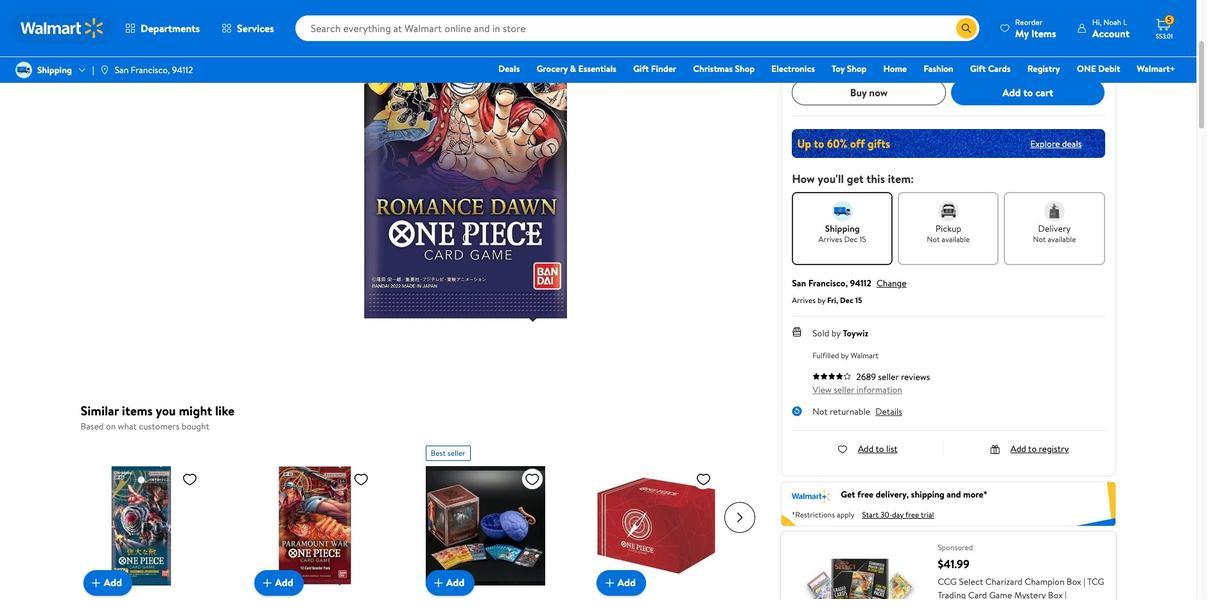 Task type: describe. For each thing, give the bounding box(es) containing it.
you'll
[[818, 171, 845, 187]]

shipping for shipping arrives dec 15
[[826, 222, 860, 235]]

shop for christmas shop
[[735, 62, 755, 75]]

price
[[793, 57, 810, 67]]

to for cart
[[1024, 85, 1034, 99]]

up to sixty percent off deals. shop now. image
[[793, 129, 1106, 158]]

one piece tcg paramount war booster pack (12 cards) image
[[255, 466, 374, 586]]

services
[[237, 21, 274, 35]]

services button
[[211, 13, 285, 44]]

change button
[[877, 277, 907, 290]]

day
[[893, 510, 904, 520]]

sold by toywiz
[[813, 327, 869, 340]]

shipping
[[912, 488, 945, 501]]

review
[[856, 5, 878, 16]]

1 vertical spatial box
[[1049, 589, 1064, 600]]

view seller information link
[[813, 384, 903, 397]]

walmart+
[[1138, 62, 1176, 75]]

not for pickup
[[928, 234, 941, 245]]

to for list
[[876, 443, 885, 456]]

registry
[[1040, 443, 1070, 456]]

price when purchased online
[[793, 57, 887, 67]]

5
[[1168, 14, 1172, 25]]

94112 for san francisco, 94112
[[172, 64, 193, 76]]

christmas shop link
[[688, 62, 761, 76]]

fulfilled
[[813, 350, 840, 361]]

5 $53.01
[[1157, 14, 1174, 40]]

list
[[887, 443, 898, 456]]

one piece trading card game pillars of strength (mighty enemies) booster pack (japanese, 6 cards) image
[[83, 466, 203, 586]]

0 vertical spatial free
[[858, 488, 874, 501]]

finder
[[651, 62, 677, 75]]

94112 for san francisco, 94112 change arrives by fri, dec 15
[[851, 277, 872, 290]]

home
[[884, 62, 908, 75]]

online
[[867, 57, 887, 67]]

might
[[179, 402, 212, 420]]

add to cart image for bandai one piece card game -devil fruits collection vol.1 image
[[431, 576, 447, 591]]

toywiz
[[843, 327, 869, 340]]

gift for gift cards
[[971, 62, 987, 75]]

ccg select charizard champion box | tcg trading card game mystery box | compatible with pokemon cards image
[[792, 542, 928, 600]]

get
[[841, 488, 856, 501]]

&
[[570, 62, 577, 75]]

add to cart image for one piece trading card game pillars of strength (mighty enemies) booster pack (japanese, 6 cards) 'image'
[[88, 576, 104, 591]]

best
[[431, 448, 446, 459]]

purchased
[[831, 57, 865, 67]]

add to registry button
[[991, 443, 1070, 456]]

details button
[[876, 406, 903, 418]]

grocery & essentials link
[[531, 62, 623, 76]]

start
[[863, 510, 879, 520]]

walmart
[[851, 350, 879, 361]]

seller for information
[[834, 384, 855, 397]]

deals
[[1063, 137, 1083, 150]]

add to cart
[[1003, 85, 1054, 99]]

reorder my items
[[1016, 16, 1057, 40]]

deals link
[[493, 62, 526, 76]]

2689 seller reviews
[[857, 371, 931, 384]]

now
[[870, 85, 888, 99]]

to for registry
[[1029, 443, 1037, 456]]

dec inside san francisco, 94112 change arrives by fri, dec 15
[[841, 295, 854, 306]]

legal information image
[[890, 57, 900, 67]]

information
[[857, 384, 903, 397]]

get free delivery, shipping and more*
[[841, 488, 988, 501]]

gift for gift finder
[[634, 62, 649, 75]]

san francisco, 94112
[[115, 64, 193, 76]]

delivery not available
[[1034, 222, 1077, 245]]

hi,
[[1093, 16, 1102, 27]]

add button for one piece trading card game pillars of strength (mighty enemies) booster pack (japanese, 6 cards) 'image'
[[83, 570, 132, 596]]

walmart plus image
[[793, 489, 831, 504]]

game
[[990, 589, 1013, 600]]

0 vertical spatial |
[[92, 64, 94, 76]]

buy now button
[[793, 80, 947, 105]]

next slide for similar items you might like list image
[[725, 502, 756, 533]]

based
[[81, 420, 104, 433]]

item:
[[888, 171, 915, 187]]

registry link
[[1022, 62, 1067, 76]]

buy
[[851, 85, 867, 99]]

tcg
[[1088, 576, 1105, 589]]

sold
[[813, 327, 830, 340]]

one debit link
[[1072, 62, 1127, 76]]

account
[[1093, 26, 1130, 40]]

add to registry
[[1011, 443, 1070, 456]]

arrives inside san francisco, 94112 change arrives by fri, dec 15
[[793, 295, 816, 306]]

bought
[[182, 420, 210, 433]]

best seller
[[431, 448, 466, 459]]

deals
[[499, 62, 520, 75]]

one piece trading card game red deck box image
[[597, 466, 717, 586]]

ccg
[[938, 576, 957, 589]]

reviews
[[902, 371, 931, 384]]

add to list button
[[838, 443, 898, 456]]

toy shop
[[832, 62, 867, 75]]

walmart image
[[21, 18, 104, 39]]

by inside san francisco, 94112 change arrives by fri, dec 15
[[818, 295, 826, 306]]

essentials
[[579, 62, 617, 75]]

one
[[1078, 62, 1097, 75]]

gift cards link
[[965, 62, 1017, 76]]

by for sold
[[832, 327, 841, 340]]

gift cards
[[971, 62, 1011, 75]]

charizard
[[986, 576, 1023, 589]]

mystery
[[1015, 589, 1047, 600]]

view
[[813, 384, 832, 397]]



Task type: vqa. For each thing, say whether or not it's contained in the screenshot.
item:
yes



Task type: locate. For each thing, give the bounding box(es) containing it.
grocery & essentials
[[537, 62, 617, 75]]

electronics link
[[766, 62, 821, 76]]

2 horizontal spatial not
[[1034, 234, 1047, 245]]

one piece trading card game romance dawn booster pack (japanese, 9 cards) image
[[261, 0, 672, 323]]

1 horizontal spatial shipping
[[826, 222, 860, 235]]

0 vertical spatial francisco,
[[131, 64, 170, 76]]

$41.99 group
[[782, 532, 1117, 600]]

san for san francisco, 94112 change arrives by fri, dec 15
[[793, 277, 807, 290]]

francisco,
[[131, 64, 170, 76], [809, 277, 848, 290]]

fri,
[[828, 295, 839, 306]]

0 vertical spatial box
[[1067, 576, 1082, 589]]

1 horizontal spatial free
[[906, 510, 920, 520]]

add to favorites list, one piece tcg paramount war booster pack (12 cards) image
[[354, 471, 369, 487]]

francisco, up fri,
[[809, 277, 848, 290]]

add to cart image for one piece trading card game red deck box image
[[602, 576, 618, 591]]

l
[[1124, 16, 1128, 27]]

0 vertical spatial san
[[115, 64, 129, 76]]

1 available from the left
[[942, 234, 971, 245]]

available inside pickup not available
[[942, 234, 971, 245]]

15 inside the shipping arrives dec 15
[[860, 234, 867, 245]]

add
[[1003, 85, 1022, 99], [859, 443, 874, 456], [1011, 443, 1027, 456], [104, 576, 122, 590], [275, 576, 294, 590], [447, 576, 465, 590], [618, 576, 636, 590]]

select
[[960, 576, 984, 589]]

by for fulfilled
[[842, 350, 849, 361]]

0 vertical spatial dec
[[845, 234, 858, 245]]

1 horizontal spatial not
[[928, 234, 941, 245]]

available
[[942, 234, 971, 245], [1048, 234, 1077, 245]]

0 horizontal spatial  image
[[15, 62, 32, 78]]

dec inside the shipping arrives dec 15
[[845, 234, 858, 245]]

$53.01
[[1157, 31, 1174, 40]]

0 vertical spatial arrives
[[819, 234, 843, 245]]

cards
[[989, 62, 1011, 75]]

0 horizontal spatial seller
[[448, 448, 466, 459]]

0 horizontal spatial free
[[858, 488, 874, 501]]

add button
[[83, 570, 132, 596], [255, 570, 304, 596], [426, 570, 475, 596], [597, 570, 647, 596]]

| down walmart image
[[92, 64, 94, 76]]

0 horizontal spatial francisco,
[[131, 64, 170, 76]]

trading
[[938, 589, 967, 600]]

| left tcg
[[1084, 576, 1086, 589]]

dec right fri,
[[841, 295, 854, 306]]

1 horizontal spatial |
[[1084, 576, 1086, 589]]

15 up san francisco, 94112 change arrives by fri, dec 15
[[860, 234, 867, 245]]

15
[[860, 234, 867, 245], [856, 295, 863, 306]]

1 vertical spatial |
[[1084, 576, 1086, 589]]

1
[[852, 5, 854, 16]]

add to cart image for one piece tcg paramount war booster pack (12 cards) image
[[260, 576, 275, 591]]

cart
[[1036, 85, 1054, 99]]

box down champion at the bottom right
[[1049, 589, 1064, 600]]

shop for toy shop
[[847, 62, 867, 75]]

0 vertical spatial 94112
[[172, 64, 193, 76]]

0 horizontal spatial add to cart image
[[260, 576, 275, 591]]

available for pickup
[[942, 234, 971, 245]]

available down intent image for delivery at the top of the page
[[1048, 234, 1077, 245]]

15 right fri,
[[856, 295, 863, 306]]

 image left san francisco, 94112
[[99, 65, 110, 75]]

0 horizontal spatial shop
[[735, 62, 755, 75]]

*restrictions apply
[[793, 510, 855, 520]]

you
[[156, 402, 176, 420]]

intent image for delivery image
[[1045, 201, 1066, 222]]

available inside delivery not available
[[1048, 234, 1077, 245]]

by right 'sold'
[[832, 327, 841, 340]]

registry
[[1028, 62, 1061, 75]]

0 horizontal spatial arrives
[[793, 295, 816, 306]]

add button for one piece trading card game red deck box image
[[597, 570, 647, 596]]

| inside sponsored $41.99 ccg select charizard champion box | tcg trading card game mystery box
[[1084, 576, 1086, 589]]

francisco, inside san francisco, 94112 change arrives by fri, dec 15
[[809, 277, 848, 290]]

shop
[[735, 62, 755, 75], [847, 62, 867, 75]]

shipping arrives dec 15
[[819, 222, 867, 245]]

1 vertical spatial francisco,
[[809, 277, 848, 290]]

francisco, for san francisco, 94112
[[131, 64, 170, 76]]

(4.0) 1 review
[[834, 5, 878, 17]]

1 vertical spatial dec
[[841, 295, 854, 306]]

shipping for shipping
[[37, 64, 72, 76]]

1 horizontal spatial  image
[[99, 65, 110, 75]]

(4.0)
[[834, 6, 849, 17]]

noah
[[1104, 16, 1122, 27]]

walmart+ link
[[1132, 62, 1182, 76]]

francisco, for san francisco, 94112 change arrives by fri, dec 15
[[809, 277, 848, 290]]

not returnable details
[[813, 406, 903, 418]]

seller right '2689' on the right bottom
[[879, 371, 899, 384]]

3.9632 stars out of 5, based on 2689 seller reviews element
[[813, 373, 852, 380]]

2 add button from the left
[[255, 570, 304, 596]]

fashion
[[924, 62, 954, 75]]

Walmart Site-Wide search field
[[295, 15, 980, 41]]

to left list on the bottom right of the page
[[876, 443, 885, 456]]

2 shop from the left
[[847, 62, 867, 75]]

san francisco, 94112 change arrives by fri, dec 15
[[793, 277, 907, 306]]

shipping inside the shipping arrives dec 15
[[826, 222, 860, 235]]

change
[[877, 277, 907, 290]]

1 vertical spatial free
[[906, 510, 920, 520]]

san inside san francisco, 94112 change arrives by fri, dec 15
[[793, 277, 807, 290]]

start 30-day free trial
[[863, 510, 935, 520]]

available down intent image for pickup
[[942, 234, 971, 245]]

add button for one piece tcg paramount war booster pack (12 cards) image
[[255, 570, 304, 596]]

add to list
[[859, 443, 898, 456]]

1 horizontal spatial available
[[1048, 234, 1077, 245]]

gift
[[634, 62, 649, 75], [971, 62, 987, 75]]

arrives left fri,
[[793, 295, 816, 306]]

this
[[867, 171, 886, 187]]

to inside button
[[1024, 85, 1034, 99]]

seller down 3.9632 stars out of 5, based on 2689 seller reviews element
[[834, 384, 855, 397]]

add button for bandai one piece card game -devil fruits collection vol.1 image
[[426, 570, 475, 596]]

details
[[876, 406, 903, 418]]

1 vertical spatial 15
[[856, 295, 863, 306]]

 image
[[15, 62, 32, 78], [99, 65, 110, 75]]

intent image for shipping image
[[833, 201, 853, 222]]

3 add button from the left
[[426, 570, 475, 596]]

get
[[847, 171, 864, 187]]

electronics
[[772, 62, 816, 75]]

view seller information
[[813, 384, 903, 397]]

1 horizontal spatial add to cart image
[[431, 576, 447, 591]]

bandai one piece card game -devil fruits collection vol.1 image
[[426, 466, 546, 586]]

add to cart image
[[88, 576, 104, 591], [431, 576, 447, 591]]

1 horizontal spatial box
[[1067, 576, 1082, 589]]

not inside pickup not available
[[928, 234, 941, 245]]

shipping
[[37, 64, 72, 76], [826, 222, 860, 235]]

2 vertical spatial by
[[842, 350, 849, 361]]

4 add button from the left
[[597, 570, 647, 596]]

0 horizontal spatial san
[[115, 64, 129, 76]]

gift finder
[[634, 62, 677, 75]]

$41.99
[[938, 556, 970, 572]]

0 horizontal spatial 94112
[[172, 64, 193, 76]]

product group
[[426, 441, 569, 600]]

departments
[[141, 21, 200, 35]]

0 horizontal spatial box
[[1049, 589, 1064, 600]]

not down intent image for pickup
[[928, 234, 941, 245]]

box left tcg
[[1067, 576, 1082, 589]]

buy now
[[851, 85, 888, 99]]

1 shop from the left
[[735, 62, 755, 75]]

shop right christmas
[[735, 62, 755, 75]]

explore deals link
[[1026, 132, 1088, 155]]

by right fulfilled
[[842, 350, 849, 361]]

card
[[969, 589, 988, 600]]

how you'll get this item:
[[793, 171, 915, 187]]

shop right toy
[[847, 62, 867, 75]]

 image for san francisco, 94112
[[99, 65, 110, 75]]

1 add button from the left
[[83, 570, 132, 596]]

 image down walmart image
[[15, 62, 32, 78]]

$9.88
[[793, 28, 835, 53]]

not down intent image for delivery at the top of the page
[[1034, 234, 1047, 245]]

0 horizontal spatial |
[[92, 64, 94, 76]]

similar
[[81, 402, 119, 420]]

1 add to cart image from the left
[[260, 576, 275, 591]]

0 horizontal spatial gift
[[634, 62, 649, 75]]

more*
[[964, 488, 988, 501]]

sponsored
[[938, 542, 974, 553]]

grocery
[[537, 62, 568, 75]]

not for delivery
[[1034, 234, 1047, 245]]

1 add to cart image from the left
[[88, 576, 104, 591]]

1 horizontal spatial shop
[[847, 62, 867, 75]]

2 add to cart image from the left
[[431, 576, 447, 591]]

christmas
[[694, 62, 733, 75]]

dec
[[845, 234, 858, 245], [841, 295, 854, 306]]

1 vertical spatial 94112
[[851, 277, 872, 290]]

dec down intent image for shipping
[[845, 234, 858, 245]]

0 horizontal spatial not
[[813, 406, 828, 418]]

available for delivery
[[1048, 234, 1077, 245]]

1 horizontal spatial add to cart image
[[602, 576, 618, 591]]

1 horizontal spatial 94112
[[851, 277, 872, 290]]

items
[[1032, 26, 1057, 40]]

similar items you might like based on what customers bought
[[81, 402, 235, 433]]

free right get
[[858, 488, 874, 501]]

to left registry
[[1029, 443, 1037, 456]]

1 vertical spatial san
[[793, 277, 807, 290]]

1 vertical spatial by
[[832, 327, 841, 340]]

0 vertical spatial 15
[[860, 234, 867, 245]]

delivery
[[1039, 222, 1072, 235]]

0 horizontal spatial available
[[942, 234, 971, 245]]

0 horizontal spatial shipping
[[37, 64, 72, 76]]

add inside product group
[[447, 576, 465, 590]]

add to favorites list, bandai one piece card game -devil fruits collection vol.1 image
[[525, 471, 540, 487]]

1 vertical spatial arrives
[[793, 295, 816, 306]]

one piece trading card game romance dawn booster pack (japanese, 9 cards) - image 1 of 1 image
[[87, 0, 162, 19]]

1 vertical spatial shipping
[[826, 222, 860, 235]]

arrives
[[819, 234, 843, 245], [793, 295, 816, 306]]

add to cart image
[[260, 576, 275, 591], [602, 576, 618, 591]]

search icon image
[[962, 23, 972, 33]]

items
[[122, 402, 153, 420]]

Search search field
[[295, 15, 980, 41]]

 image for shipping
[[15, 62, 32, 78]]

free right day
[[906, 510, 920, 520]]

sponsored $41.99 ccg select charizard champion box | tcg trading card game mystery box 
[[938, 542, 1105, 600]]

christmas shop
[[694, 62, 755, 75]]

pickup
[[936, 222, 962, 235]]

to left cart
[[1024, 85, 1034, 99]]

shop inside "link"
[[735, 62, 755, 75]]

reorder
[[1016, 16, 1043, 27]]

explore
[[1031, 137, 1061, 150]]

30-
[[881, 510, 893, 520]]

add button inside product group
[[426, 570, 475, 596]]

gift left the 'finder'
[[634, 62, 649, 75]]

san for san francisco, 94112
[[115, 64, 129, 76]]

gift left cards
[[971, 62, 987, 75]]

add to cart button
[[952, 80, 1106, 105]]

2 add to cart image from the left
[[602, 576, 618, 591]]

add to favorites list, one piece trading card game pillars of strength (mighty enemies) booster pack (japanese, 6 cards) image
[[182, 471, 198, 487]]

seller for reviews
[[879, 371, 899, 384]]

by left fri,
[[818, 295, 826, 306]]

shipping down walmart image
[[37, 64, 72, 76]]

shipping down intent image for shipping
[[826, 222, 860, 235]]

0 horizontal spatial add to cart image
[[88, 576, 104, 591]]

francisco, down the departments dropdown button
[[131, 64, 170, 76]]

not
[[928, 234, 941, 245], [1034, 234, 1047, 245], [813, 406, 828, 418]]

arrives inside the shipping arrives dec 15
[[819, 234, 843, 245]]

94112 inside san francisco, 94112 change arrives by fri, dec 15
[[851, 277, 872, 290]]

1 horizontal spatial francisco,
[[809, 277, 848, 290]]

arrives down intent image for shipping
[[819, 234, 843, 245]]

1 horizontal spatial gift
[[971, 62, 987, 75]]

my
[[1016, 26, 1030, 40]]

94112 down departments
[[172, 64, 193, 76]]

one debit
[[1078, 62, 1121, 75]]

fashion link
[[918, 62, 960, 76]]

free
[[858, 488, 874, 501], [906, 510, 920, 520]]

2 horizontal spatial seller
[[879, 371, 899, 384]]

not down view
[[813, 406, 828, 418]]

trial
[[922, 510, 935, 520]]

0 vertical spatial by
[[818, 295, 826, 306]]

not inside delivery not available
[[1034, 234, 1047, 245]]

1 horizontal spatial seller
[[834, 384, 855, 397]]

toy shop link
[[826, 62, 873, 76]]

intent image for pickup image
[[939, 201, 959, 222]]

2 gift from the left
[[971, 62, 987, 75]]

debit
[[1099, 62, 1121, 75]]

seller right best at the bottom left of the page
[[448, 448, 466, 459]]

get free delivery, shipping and more* banner
[[782, 482, 1117, 527]]

1 gift from the left
[[634, 62, 649, 75]]

delivery,
[[876, 488, 910, 501]]

1 horizontal spatial san
[[793, 277, 807, 290]]

returnable
[[830, 406, 871, 418]]

2 available from the left
[[1048, 234, 1077, 245]]

how
[[793, 171, 815, 187]]

0 vertical spatial shipping
[[37, 64, 72, 76]]

94112 left 'change'
[[851, 277, 872, 290]]

15 inside san francisco, 94112 change arrives by fri, dec 15
[[856, 295, 863, 306]]

1 horizontal spatial arrives
[[819, 234, 843, 245]]

by
[[818, 295, 826, 306], [832, 327, 841, 340], [842, 350, 849, 361]]

add to favorites list, one piece trading card game red deck box image
[[696, 471, 712, 487]]

seller inside product group
[[448, 448, 466, 459]]



